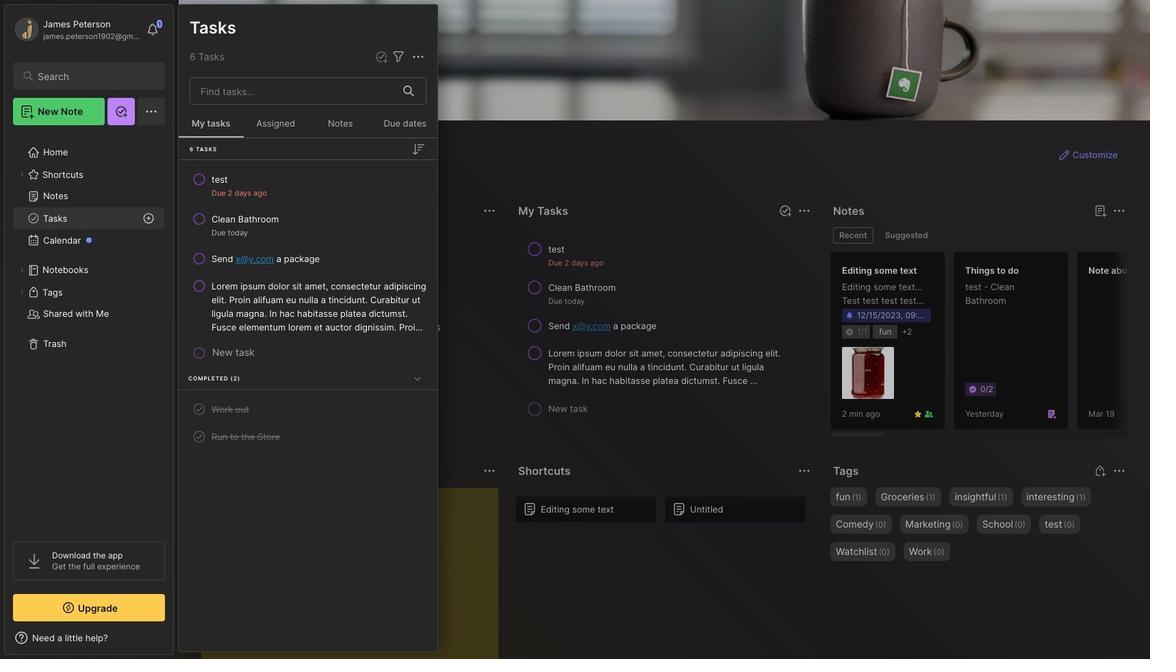 Task type: locate. For each thing, give the bounding box(es) containing it.
1 horizontal spatial tab
[[879, 227, 935, 244]]

tree inside the main element
[[5, 134, 173, 529]]

lorem ipsum dolor sit amet, consectetur adipiscing elit. proin alifuam eu nulla a tincidunt. curabitur ut ligula magna. in hac habitasse platea dictumst. fusce elementum lorem et auctor dignissim. proin eget mi id urna euismod consectetur. pellentesque porttitor ac urna quis fermentum: 3 cell
[[212, 279, 427, 334]]

None search field
[[38, 68, 153, 84]]

run to the store 1 cell
[[212, 430, 280, 444]]

more actions and view options image
[[410, 49, 427, 65]]

Sort options field
[[410, 141, 427, 157]]

tree
[[5, 134, 173, 529]]

tab list
[[834, 227, 1124, 244]]

0 horizontal spatial tab
[[834, 227, 874, 244]]

row group
[[179, 138, 438, 461], [516, 236, 814, 429], [831, 252, 1151, 438], [516, 496, 814, 532]]

send x@y.com a package 2 cell
[[212, 252, 320, 266]]

6 row from the top
[[184, 425, 432, 449]]

sort options image
[[410, 141, 427, 157]]

Account field
[[13, 16, 140, 43]]

work out 0 cell
[[212, 403, 249, 416]]

2 row from the top
[[184, 207, 432, 244]]

Search text field
[[38, 70, 153, 83]]

Filter tasks field
[[390, 49, 407, 65]]

4 row from the top
[[184, 274, 432, 340]]

2 tab from the left
[[879, 227, 935, 244]]

row
[[184, 167, 432, 204], [184, 207, 432, 244], [184, 247, 432, 271], [184, 274, 432, 340], [184, 397, 432, 422], [184, 425, 432, 449]]

tab
[[834, 227, 874, 244], [879, 227, 935, 244]]

filter tasks image
[[390, 49, 407, 65]]

main element
[[0, 0, 178, 660]]

1 row from the top
[[184, 167, 432, 204]]



Task type: describe. For each thing, give the bounding box(es) containing it.
none search field inside the main element
[[38, 68, 153, 84]]

More actions and view options field
[[407, 49, 427, 65]]

collapse 01_completed image
[[411, 372, 425, 386]]

new task image
[[779, 204, 792, 218]]

Find tasks… text field
[[192, 80, 395, 102]]

thumbnail image
[[842, 347, 895, 399]]

clean bathroom 1 cell
[[212, 212, 279, 226]]

test 0 cell
[[212, 173, 228, 186]]

Start writing… text field
[[212, 488, 498, 660]]

1 tab from the left
[[834, 227, 874, 244]]

3 row from the top
[[184, 247, 432, 271]]

expand notebooks image
[[18, 266, 26, 275]]

5 row from the top
[[184, 397, 432, 422]]

click to collapse image
[[173, 634, 183, 651]]

new task image
[[375, 50, 388, 64]]

WHAT'S NEW field
[[5, 627, 173, 649]]

expand tags image
[[18, 288, 26, 297]]



Task type: vqa. For each thing, say whether or not it's contained in the screenshot.
More actions and view options field
yes



